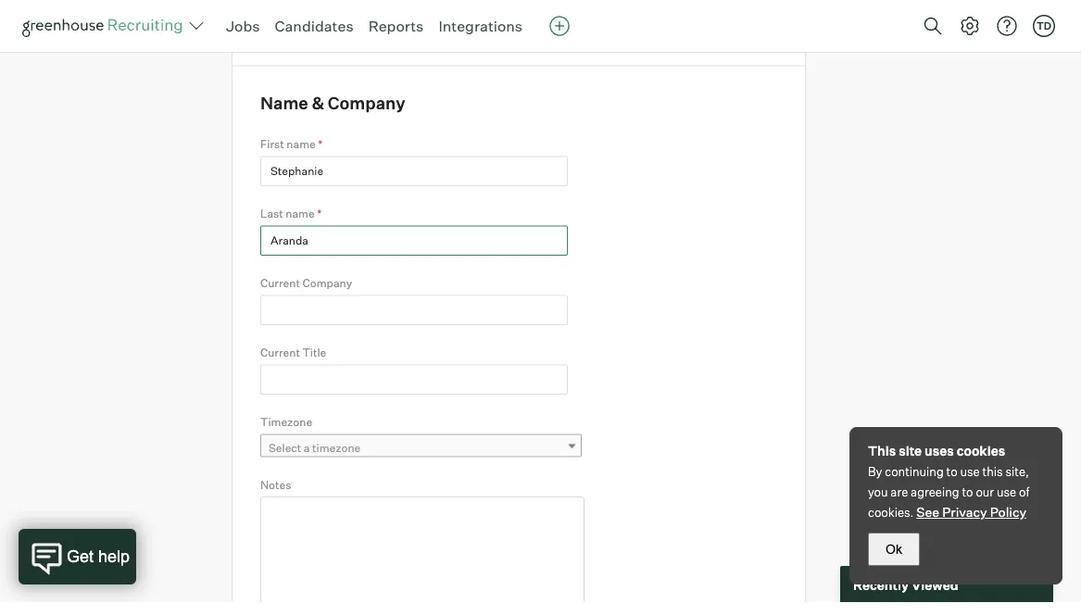 Task type: vqa. For each thing, say whether or not it's contained in the screenshot.
*
yes



Task type: locate. For each thing, give the bounding box(es) containing it.
reports
[[369, 17, 424, 35]]

1 vertical spatial name
[[286, 207, 315, 221]]

jobs link
[[226, 17, 260, 35]]

timezone
[[260, 415, 312, 429]]

search image
[[922, 15, 944, 37]]

current down last
[[260, 276, 300, 290]]

*
[[318, 137, 323, 151], [317, 207, 322, 221]]

0 vertical spatial *
[[318, 137, 323, 151]]

* for last name *
[[317, 207, 322, 221]]

company up title
[[303, 276, 352, 290]]

this site uses cookies
[[868, 443, 1006, 459]]

are
[[891, 485, 909, 500]]

by continuing to use this site, you are agreeing to our use of cookies.
[[868, 464, 1030, 520]]

of
[[1019, 485, 1030, 500]]

None text field
[[260, 295, 568, 325], [260, 365, 568, 395], [260, 295, 568, 325], [260, 365, 568, 395]]

by
[[868, 464, 883, 479]]

* right last
[[317, 207, 322, 221]]

viewed
[[912, 577, 959, 593]]

1 current from the top
[[260, 276, 300, 290]]

None text field
[[260, 156, 568, 186], [260, 226, 568, 256], [260, 156, 568, 186], [260, 226, 568, 256]]

0 vertical spatial name
[[287, 137, 316, 151]]

1 horizontal spatial use
[[997, 485, 1017, 500]]

Notes text field
[[260, 497, 585, 603]]

current for current company
[[260, 276, 300, 290]]

name for first
[[287, 137, 316, 151]]

current title
[[260, 346, 326, 359]]

see
[[917, 504, 940, 520]]

to down uses
[[947, 464, 958, 479]]

to
[[947, 464, 958, 479], [962, 485, 974, 500]]

recently
[[854, 577, 909, 593]]

first
[[260, 137, 284, 151]]

timezone
[[312, 441, 361, 455]]

use left the this
[[961, 464, 980, 479]]

to left our
[[962, 485, 974, 500]]

configure image
[[959, 15, 981, 37]]

0 vertical spatial to
[[947, 464, 958, 479]]

2 current from the top
[[260, 346, 300, 359]]

name right last
[[286, 207, 315, 221]]

1 vertical spatial current
[[260, 346, 300, 359]]

see privacy policy link
[[917, 504, 1027, 520]]

name & company
[[260, 93, 406, 114]]

select a timezone link
[[260, 434, 582, 461]]

td
[[1037, 19, 1052, 32]]

site
[[899, 443, 922, 459]]

current
[[260, 276, 300, 290], [260, 346, 300, 359]]

a
[[304, 441, 310, 455]]

0 vertical spatial current
[[260, 276, 300, 290]]

use
[[961, 464, 980, 479], [997, 485, 1017, 500]]

0 horizontal spatial use
[[961, 464, 980, 479]]

continuing
[[885, 464, 944, 479]]

1 vertical spatial company
[[303, 276, 352, 290]]

* down &
[[318, 137, 323, 151]]

title
[[303, 346, 326, 359]]

1 horizontal spatial to
[[962, 485, 974, 500]]

company
[[328, 93, 406, 114], [303, 276, 352, 290]]

first name *
[[260, 137, 323, 151]]

name right the first
[[287, 137, 316, 151]]

current company
[[260, 276, 352, 290]]

greenhouse recruiting image
[[22, 15, 189, 37]]

use left 'of'
[[997, 485, 1017, 500]]

1 vertical spatial *
[[317, 207, 322, 221]]

review
[[331, 12, 368, 26]]

company right &
[[328, 93, 406, 114]]

uses
[[925, 443, 954, 459]]

name
[[287, 137, 316, 151], [286, 207, 315, 221]]

this
[[868, 443, 896, 459]]

td button
[[1033, 15, 1056, 37]]

policy
[[990, 504, 1027, 520]]

candidates link
[[275, 17, 354, 35]]

current left title
[[260, 346, 300, 359]]

see privacy policy
[[917, 504, 1027, 520]]



Task type: describe. For each thing, give the bounding box(es) containing it.
cookies
[[957, 443, 1006, 459]]

ok
[[886, 542, 903, 557]]

td button
[[1030, 11, 1059, 41]]

recently viewed
[[854, 577, 959, 593]]

0 vertical spatial use
[[961, 464, 980, 479]]

&
[[312, 93, 324, 114]]

you
[[868, 485, 888, 500]]

application review link
[[260, 5, 511, 32]]

last name *
[[260, 207, 322, 221]]

integrations
[[439, 17, 523, 35]]

application
[[269, 12, 328, 26]]

select a timezone
[[269, 441, 361, 455]]

cookies.
[[868, 505, 914, 520]]

* for first name *
[[318, 137, 323, 151]]

candidates
[[275, 17, 354, 35]]

privacy
[[943, 504, 988, 520]]

1 vertical spatial to
[[962, 485, 974, 500]]

last
[[260, 207, 283, 221]]

ok button
[[868, 533, 920, 566]]

agreeing
[[911, 485, 960, 500]]

site,
[[1006, 464, 1030, 479]]

current for current title
[[260, 346, 300, 359]]

0 horizontal spatial to
[[947, 464, 958, 479]]

1 vertical spatial use
[[997, 485, 1017, 500]]

name for last
[[286, 207, 315, 221]]

select
[[269, 441, 301, 455]]

this
[[983, 464, 1003, 479]]

jobs
[[226, 17, 260, 35]]

our
[[976, 485, 995, 500]]

notes
[[260, 478, 291, 491]]

name
[[260, 93, 308, 114]]

application review
[[269, 12, 368, 26]]

reports link
[[369, 17, 424, 35]]

integrations link
[[439, 17, 523, 35]]

0 vertical spatial company
[[328, 93, 406, 114]]



